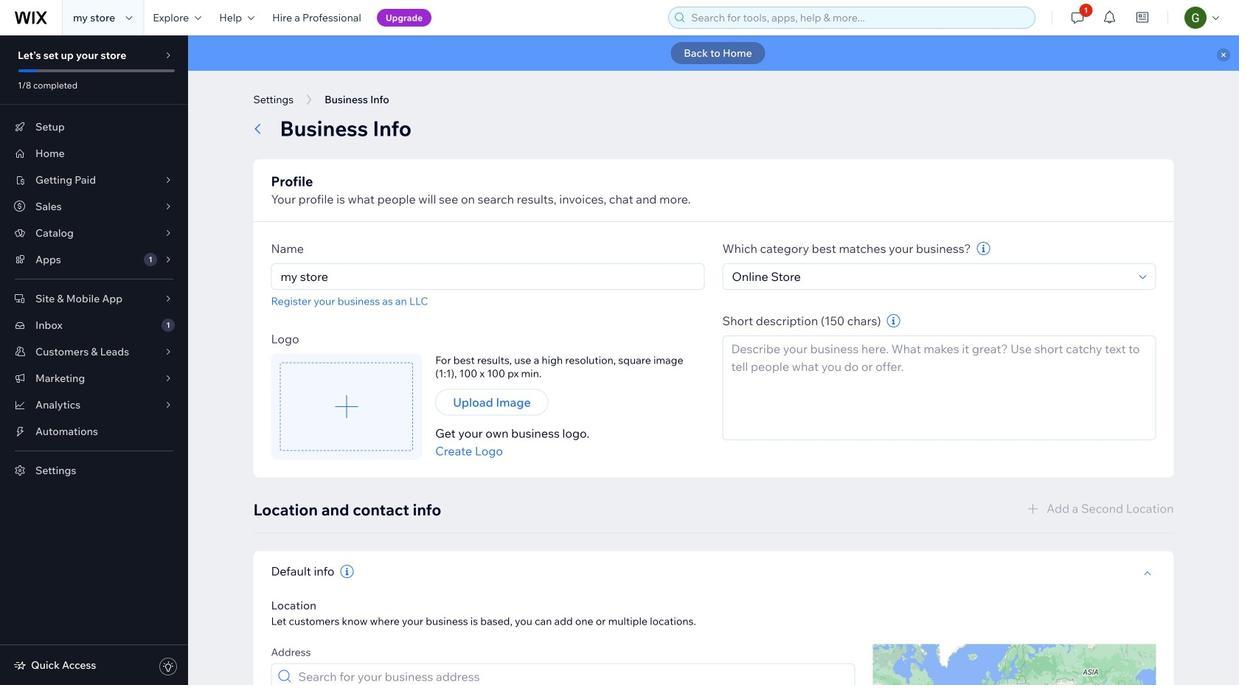 Task type: vqa. For each thing, say whether or not it's contained in the screenshot.
The Search For Tools, Apps, Help & More... field
yes



Task type: locate. For each thing, give the bounding box(es) containing it.
Describe your business here. What makes it great? Use short catchy text to tell people what you do or offer. text field
[[723, 336, 1156, 440]]

Enter your business or website type field
[[728, 264, 1135, 289]]

Search for your business address field
[[294, 664, 850, 685]]

map region
[[873, 644, 1156, 685]]

alert
[[188, 35, 1239, 71]]

sidebar element
[[0, 35, 188, 685]]



Task type: describe. For each thing, give the bounding box(es) containing it.
Type your business name (e.g., Amy's Shoes) field
[[276, 264, 700, 289]]

Search for tools, apps, help & more... field
[[687, 7, 1031, 28]]



